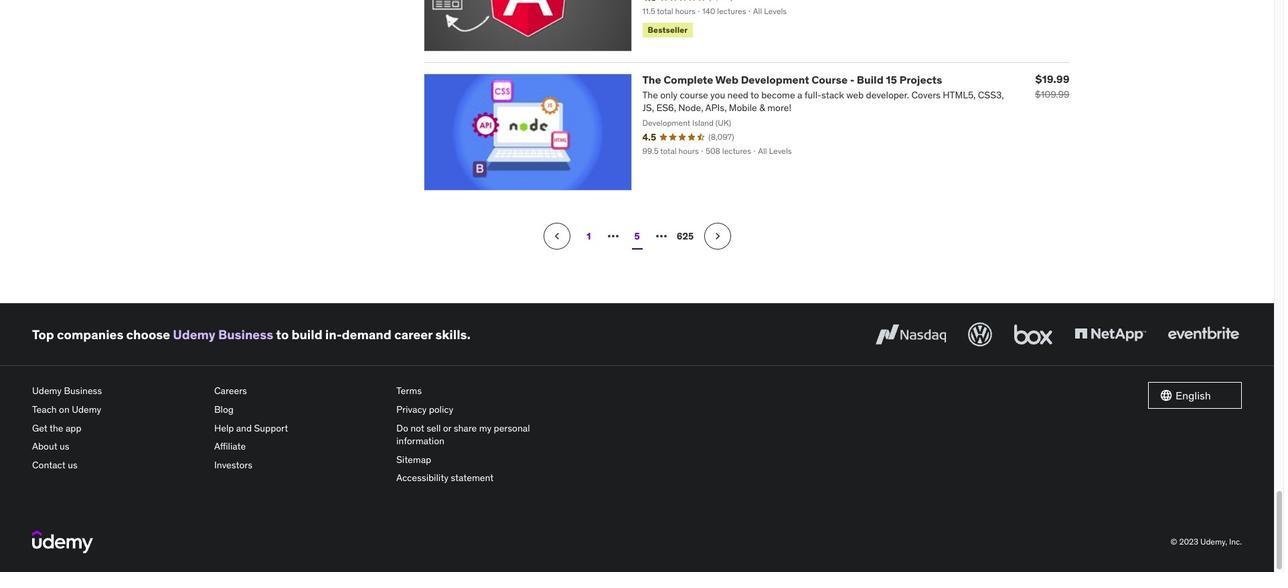 Task type: describe. For each thing, give the bounding box(es) containing it.
the
[[50, 422, 63, 434]]

sitemap
[[396, 454, 431, 466]]

teach on udemy link
[[32, 401, 204, 420]]

get the app link
[[32, 420, 204, 438]]

about
[[32, 441, 57, 453]]

sitemap link
[[396, 451, 568, 470]]

top
[[32, 327, 54, 343]]

terms link
[[396, 383, 568, 401]]

career
[[394, 327, 433, 343]]

udemy,
[[1201, 537, 1227, 547]]

-
[[850, 73, 855, 86]]

demand
[[342, 327, 392, 343]]

careers blog help and support affiliate investors
[[214, 385, 288, 471]]

support
[[254, 422, 288, 434]]

do
[[396, 422, 408, 434]]

teach
[[32, 404, 57, 416]]

ellipsis image
[[605, 229, 621, 245]]

previous page image
[[550, 230, 563, 243]]

0 vertical spatial udemy business link
[[173, 327, 273, 343]]

get
[[32, 422, 47, 434]]

sell
[[427, 422, 441, 434]]

privacy
[[396, 404, 427, 416]]

15
[[886, 73, 897, 86]]

blog
[[214, 404, 234, 416]]

top companies choose udemy business to build in-demand career skills.
[[32, 327, 471, 343]]

udemy business teach on udemy get the app about us contact us
[[32, 385, 102, 471]]

$109.99
[[1035, 88, 1070, 100]]

on
[[59, 404, 70, 416]]

careers link
[[214, 383, 386, 401]]

contact us link
[[32, 457, 204, 475]]

netapp image
[[1072, 320, 1149, 350]]

1 vertical spatial udemy business link
[[32, 383, 204, 401]]

625
[[677, 230, 694, 242]]

development
[[741, 73, 809, 86]]

©
[[1171, 537, 1177, 547]]

$19.99 $109.99
[[1035, 72, 1070, 100]]

5
[[634, 230, 640, 242]]

volkswagen image
[[966, 320, 995, 350]]

not
[[411, 422, 424, 434]]



Task type: vqa. For each thing, say whether or not it's contained in the screenshot.
"BB" link
no



Task type: locate. For each thing, give the bounding box(es) containing it.
build
[[292, 327, 322, 343]]

udemy business link up get the app link
[[32, 383, 204, 401]]

share
[[454, 422, 477, 434]]

business inside udemy business teach on udemy get the app about us contact us
[[64, 385, 102, 397]]

careers
[[214, 385, 247, 397]]

english button
[[1148, 383, 1242, 409]]

next page image
[[711, 230, 724, 243]]

udemy business link
[[173, 327, 273, 343], [32, 383, 204, 401]]

complete
[[664, 73, 713, 86]]

the
[[642, 73, 661, 86]]

1
[[587, 230, 591, 242]]

box image
[[1011, 320, 1056, 350]]

us
[[60, 441, 69, 453], [68, 459, 78, 471]]

1 vertical spatial udemy
[[32, 385, 62, 397]]

us right contact
[[68, 459, 78, 471]]

investors link
[[214, 457, 386, 475]]

affiliate
[[214, 441, 246, 453]]

blog link
[[214, 401, 386, 420]]

0 vertical spatial udemy
[[173, 327, 215, 343]]

us right about on the left bottom of page
[[60, 441, 69, 453]]

© 2023 udemy, inc.
[[1171, 537, 1242, 547]]

privacy policy link
[[396, 401, 568, 420]]

course
[[812, 73, 848, 86]]

affiliate link
[[214, 438, 386, 457]]

accessibility
[[396, 472, 449, 484]]

udemy right choose
[[173, 327, 215, 343]]

1 horizontal spatial udemy
[[72, 404, 101, 416]]

web
[[715, 73, 739, 86]]

companies
[[57, 327, 123, 343]]

udemy
[[173, 327, 215, 343], [32, 385, 62, 397], [72, 404, 101, 416]]

help and support link
[[214, 420, 386, 438]]

in-
[[325, 327, 342, 343]]

2023
[[1179, 537, 1199, 547]]

eventbrite image
[[1165, 320, 1242, 350]]

0 vertical spatial us
[[60, 441, 69, 453]]

do not sell or share my personal information button
[[396, 420, 568, 451]]

personal
[[494, 422, 530, 434]]

business up on
[[64, 385, 102, 397]]

investors
[[214, 459, 252, 471]]

1 vertical spatial us
[[68, 459, 78, 471]]

statement
[[451, 472, 494, 484]]

to
[[276, 327, 289, 343]]

1 link
[[575, 223, 602, 250]]

information
[[396, 435, 445, 447]]

nasdaq image
[[872, 320, 949, 350]]

inc.
[[1229, 537, 1242, 547]]

terms privacy policy do not sell or share my personal information sitemap accessibility statement
[[396, 385, 530, 484]]

about us link
[[32, 438, 204, 457]]

$19.99
[[1036, 72, 1070, 85]]

projects
[[900, 73, 942, 86]]

udemy business link up careers
[[173, 327, 273, 343]]

ellipsis image
[[653, 229, 669, 245]]

0 horizontal spatial business
[[64, 385, 102, 397]]

skills.
[[435, 327, 471, 343]]

contact
[[32, 459, 66, 471]]

policy
[[429, 404, 453, 416]]

small image
[[1160, 389, 1173, 403]]

business
[[218, 327, 273, 343], [64, 385, 102, 397]]

0 vertical spatial business
[[218, 327, 273, 343]]

help
[[214, 422, 234, 434]]

or
[[443, 422, 451, 434]]

terms
[[396, 385, 422, 397]]

choose
[[126, 327, 170, 343]]

the complete web development course - build 15 projects
[[642, 73, 942, 86]]

udemy image
[[32, 531, 93, 554]]

the complete web development course - build 15 projects link
[[642, 73, 942, 86]]

udemy up teach
[[32, 385, 62, 397]]

and
[[236, 422, 252, 434]]

app
[[66, 422, 81, 434]]

5 link
[[624, 223, 650, 250]]

2 vertical spatial udemy
[[72, 404, 101, 416]]

business left to
[[218, 327, 273, 343]]

my
[[479, 422, 492, 434]]

1 vertical spatial business
[[64, 385, 102, 397]]

english
[[1176, 389, 1211, 403]]

accessibility statement link
[[396, 470, 568, 488]]

udemy right on
[[72, 404, 101, 416]]

build
[[857, 73, 884, 86]]

1 horizontal spatial business
[[218, 327, 273, 343]]

0 horizontal spatial udemy
[[32, 385, 62, 397]]

2 horizontal spatial udemy
[[173, 327, 215, 343]]



